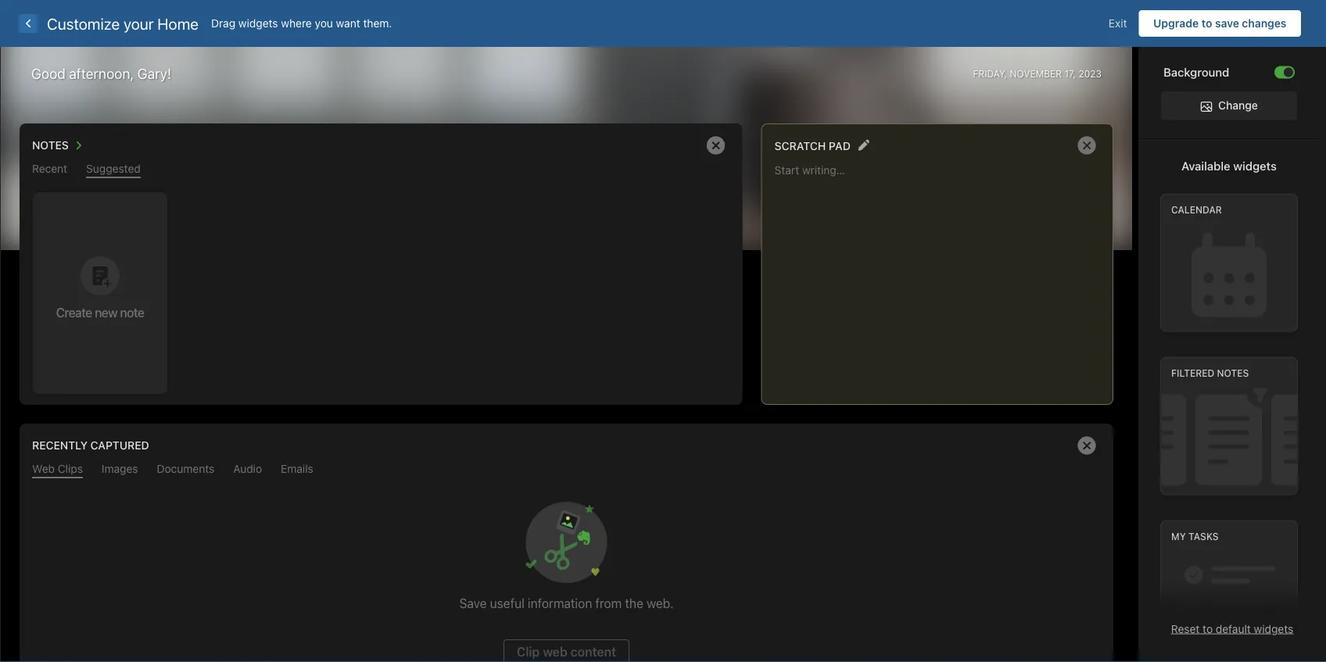 Task type: describe. For each thing, give the bounding box(es) containing it.
drag
[[211, 17, 236, 30]]

background image
[[1285, 68, 1294, 77]]

widgets for available
[[1234, 159, 1277, 173]]

exit
[[1109, 17, 1128, 30]]

your
[[124, 14, 154, 32]]

background
[[1164, 65, 1230, 79]]

filtered
[[1172, 368, 1215, 379]]

widgets for drag
[[239, 17, 278, 30]]

default
[[1216, 623, 1252, 636]]

my tasks
[[1172, 531, 1219, 542]]

november
[[1010, 68, 1062, 79]]

2 vertical spatial widgets
[[1255, 623, 1294, 636]]

calendar
[[1172, 204, 1223, 215]]

reset to default widgets
[[1172, 623, 1294, 636]]

available widgets
[[1182, 159, 1277, 173]]

tasks
[[1189, 531, 1219, 542]]

scratch pad
[[775, 139, 851, 152]]

scratch
[[775, 139, 826, 152]]

pad
[[829, 139, 851, 152]]

filtered notes
[[1172, 368, 1250, 379]]

change
[[1219, 99, 1259, 112]]

remove image
[[1072, 430, 1103, 462]]

where
[[281, 17, 312, 30]]

reset
[[1172, 623, 1200, 636]]

customize your home
[[47, 14, 199, 32]]

2023
[[1079, 68, 1102, 79]]

gary!
[[137, 65, 171, 82]]

changes
[[1243, 17, 1287, 30]]

friday,
[[974, 68, 1008, 79]]



Task type: locate. For each thing, give the bounding box(es) containing it.
to left save
[[1202, 17, 1213, 30]]

0 horizontal spatial remove image
[[701, 130, 732, 161]]

edit widget title image
[[858, 139, 870, 151]]

1 vertical spatial to
[[1203, 623, 1213, 636]]

want
[[336, 17, 360, 30]]

afternoon,
[[69, 65, 134, 82]]

widgets right available
[[1234, 159, 1277, 173]]

customize
[[47, 14, 120, 32]]

to
[[1202, 17, 1213, 30], [1203, 623, 1213, 636]]

change button
[[1162, 92, 1298, 120]]

good afternoon, gary!
[[31, 65, 171, 82]]

friday, november 17, 2023
[[974, 68, 1102, 79]]

reset to default widgets button
[[1172, 623, 1294, 636]]

0 vertical spatial to
[[1202, 17, 1213, 30]]

widgets
[[239, 17, 278, 30], [1234, 159, 1277, 173], [1255, 623, 1294, 636]]

to for upgrade
[[1202, 17, 1213, 30]]

scratch pad button
[[775, 135, 851, 156]]

upgrade to save changes
[[1154, 17, 1287, 30]]

1 remove image from the left
[[701, 130, 732, 161]]

good
[[31, 65, 66, 82]]

to inside button
[[1202, 17, 1213, 30]]

to for reset
[[1203, 623, 1213, 636]]

upgrade
[[1154, 17, 1199, 30]]

them.
[[363, 17, 392, 30]]

home
[[158, 14, 199, 32]]

widgets right drag
[[239, 17, 278, 30]]

2 remove image from the left
[[1072, 130, 1103, 161]]

you
[[315, 17, 333, 30]]

remove image
[[701, 130, 732, 161], [1072, 130, 1103, 161]]

0 vertical spatial widgets
[[239, 17, 278, 30]]

1 horizontal spatial remove image
[[1072, 130, 1103, 161]]

drag widgets where you want them.
[[211, 17, 392, 30]]

notes
[[1218, 368, 1250, 379]]

exit button
[[1097, 10, 1139, 37]]

widgets right default
[[1255, 623, 1294, 636]]

to right reset
[[1203, 623, 1213, 636]]

save
[[1216, 17, 1240, 30]]

1 vertical spatial widgets
[[1234, 159, 1277, 173]]

17,
[[1065, 68, 1077, 79]]

my
[[1172, 531, 1187, 542]]

upgrade to save changes button
[[1139, 10, 1302, 37]]

available
[[1182, 159, 1231, 173]]



Task type: vqa. For each thing, say whether or not it's contained in the screenshot.
Background
yes



